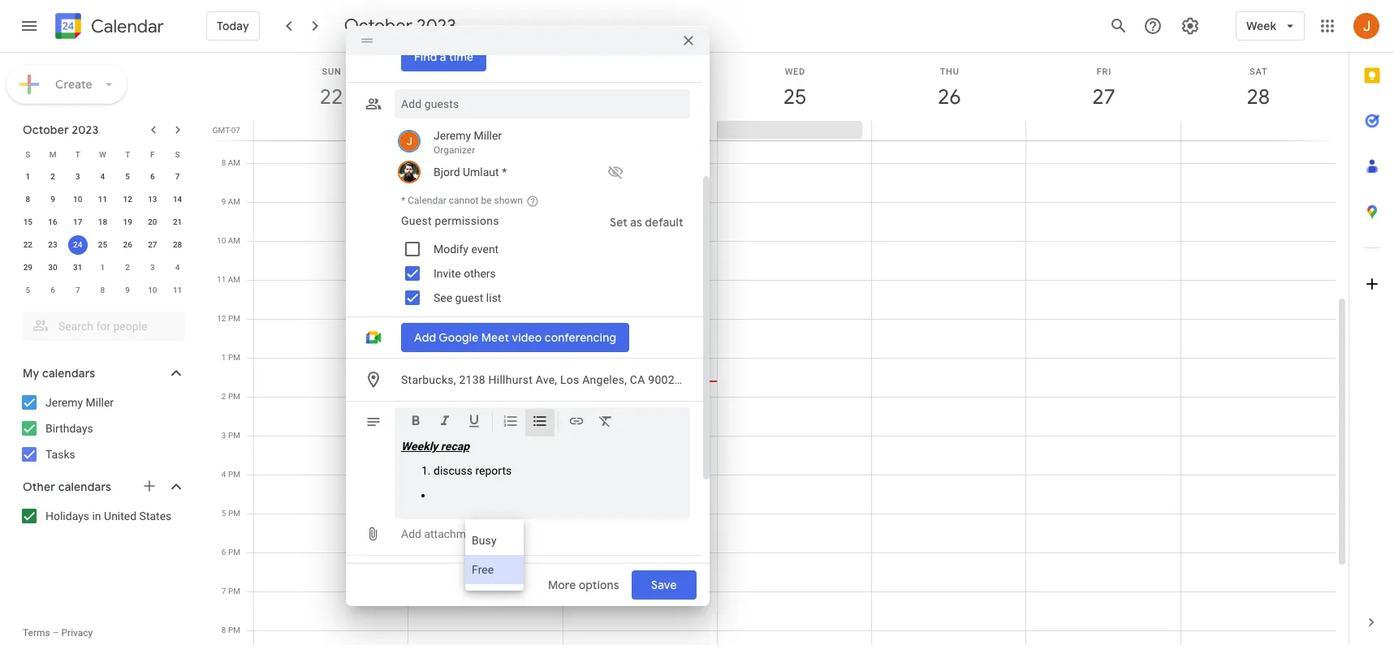 Task type: locate. For each thing, give the bounding box(es) containing it.
27 down 20 element
[[148, 240, 157, 249]]

12 down 11 am
[[217, 314, 226, 323]]

row containing 1
[[15, 166, 190, 188]]

22 inside grid
[[319, 84, 342, 110]]

4 inside grid
[[222, 470, 226, 479]]

24
[[73, 240, 82, 249]]

2 pm from the top
[[228, 353, 240, 362]]

2 for november 2 element
[[125, 263, 130, 272]]

november 1 element
[[93, 258, 112, 278]]

7
[[175, 172, 180, 181], [75, 286, 80, 295], [222, 587, 226, 596]]

1 vertical spatial 5
[[26, 286, 30, 295]]

1 vertical spatial 7
[[75, 286, 80, 295]]

10 inside 'element'
[[73, 195, 82, 204]]

9 up 10 am
[[221, 197, 226, 206]]

6
[[150, 172, 155, 181], [51, 286, 55, 295], [222, 548, 226, 557]]

2
[[51, 172, 55, 181], [125, 263, 130, 272], [222, 392, 226, 401]]

row inside grid
[[247, 121, 1349, 140]]

today button
[[206, 6, 260, 45]]

2 horizontal spatial 9
[[221, 197, 226, 206]]

jeremy miller down add attachment
[[401, 570, 472, 583]]

6 inside grid
[[222, 548, 226, 557]]

8 down gmt-
[[221, 158, 226, 167]]

4 pm from the top
[[228, 431, 240, 440]]

12 inside october 2023 grid
[[123, 195, 132, 204]]

1 horizontal spatial 22
[[319, 84, 342, 110]]

add attachment
[[401, 528, 482, 541]]

2 vertical spatial 1
[[222, 353, 226, 362]]

pm down '6 pm'
[[228, 587, 240, 596]]

default
[[645, 215, 684, 230]]

21
[[173, 218, 182, 227]]

calendars inside dropdown button
[[42, 366, 95, 381]]

jeremy miller
[[45, 396, 114, 409], [401, 570, 472, 583]]

1 horizontal spatial 1
[[100, 263, 105, 272]]

0 vertical spatial october
[[344, 15, 412, 37]]

3 up "4 pm" at the left
[[222, 431, 226, 440]]

0 vertical spatial 11
[[98, 195, 107, 204]]

31 element
[[68, 258, 87, 278]]

1 horizontal spatial s
[[175, 150, 180, 159]]

5 down 29 element
[[26, 286, 30, 295]]

1 horizontal spatial 11
[[173, 286, 182, 295]]

terms
[[23, 628, 50, 639]]

11 inside grid
[[217, 275, 226, 284]]

4 cell from the left
[[872, 121, 1026, 140]]

gmt-
[[213, 126, 231, 135]]

starbucks,
[[401, 373, 456, 386]]

row containing s
[[15, 143, 190, 166]]

1 am from the top
[[228, 158, 240, 167]]

9 down november 2 element
[[125, 286, 130, 295]]

0 horizontal spatial 12
[[123, 195, 132, 204]]

0 vertical spatial 7
[[175, 172, 180, 181]]

sat 28
[[1246, 67, 1269, 110]]

19 element
[[118, 213, 137, 232]]

3 am from the top
[[228, 236, 240, 245]]

am up 12 pm
[[228, 275, 240, 284]]

Description text field
[[401, 440, 684, 502]]

5 down "4 pm" at the left
[[222, 509, 226, 518]]

1 horizontal spatial 6
[[150, 172, 155, 181]]

27 down fri
[[1091, 84, 1114, 110]]

12 up 19
[[123, 195, 132, 204]]

1 vertical spatial jeremy
[[45, 396, 83, 409]]

22 down "15" element
[[23, 240, 33, 249]]

2 vertical spatial 2
[[222, 392, 226, 401]]

7 inside november 7 element
[[75, 286, 80, 295]]

10 inside grid
[[217, 236, 226, 245]]

calendar up create
[[91, 15, 164, 38]]

cell down 28 link
[[1180, 121, 1335, 140]]

28 inside grid
[[1246, 84, 1269, 110]]

25 inside the 25 element
[[98, 240, 107, 249]]

pm for 4 pm
[[228, 470, 240, 479]]

8 pm
[[222, 626, 240, 635]]

1 horizontal spatial calendar
[[408, 195, 446, 206]]

8 down the november 1 element
[[100, 286, 105, 295]]

1 horizontal spatial *
[[502, 166, 507, 179]]

availability list box
[[465, 520, 523, 591]]

jeremy up the organizer
[[434, 129, 471, 142]]

11
[[98, 195, 107, 204], [217, 275, 226, 284], [173, 286, 182, 295]]

2 horizontal spatial 3
[[222, 431, 226, 440]]

thu 26
[[937, 67, 960, 110]]

group containing guest permissions
[[395, 208, 690, 310]]

2 down the 26 element
[[125, 263, 130, 272]]

jeremy miller up birthdays
[[45, 396, 114, 409]]

0 horizontal spatial miller
[[86, 396, 114, 409]]

4 down 28 element
[[175, 263, 180, 272]]

s right f
[[175, 150, 180, 159]]

9 up 16
[[51, 195, 55, 204]]

9 pm from the top
[[228, 626, 240, 635]]

row containing 29
[[15, 257, 190, 279]]

row
[[247, 121, 1349, 140], [15, 143, 190, 166], [15, 166, 190, 188], [15, 188, 190, 211], [15, 211, 190, 234], [15, 234, 190, 257], [15, 257, 190, 279], [15, 279, 190, 302]]

12 element
[[118, 190, 137, 209]]

1 vertical spatial 2
[[125, 263, 130, 272]]

1 vertical spatial 27
[[148, 240, 157, 249]]

cell down 26 link at the top of page
[[872, 121, 1026, 140]]

4 down "3 pm"
[[222, 470, 226, 479]]

insert link image
[[568, 413, 585, 432]]

row containing 15
[[15, 211, 190, 234]]

november 5 element
[[18, 281, 38, 300]]

cell up show schedule of bjord umlaut icon
[[563, 121, 717, 140]]

cannot
[[449, 195, 479, 206]]

7 up "14"
[[175, 172, 180, 181]]

0 horizontal spatial 11
[[98, 195, 107, 204]]

0 horizontal spatial 27
[[148, 240, 157, 249]]

2 vertical spatial 7
[[222, 587, 226, 596]]

week button
[[1236, 6, 1305, 45]]

2 am from the top
[[228, 197, 240, 206]]

1 horizontal spatial 2023
[[417, 15, 456, 37]]

pm for 3 pm
[[228, 431, 240, 440]]

2 up "3 pm"
[[222, 392, 226, 401]]

group
[[395, 208, 690, 310]]

0 vertical spatial 6
[[150, 172, 155, 181]]

cell down 22 'link'
[[254, 121, 409, 140]]

24 cell
[[65, 234, 90, 257]]

2 s from the left
[[175, 150, 180, 159]]

9
[[51, 195, 55, 204], [221, 197, 226, 206], [125, 286, 130, 295]]

20
[[148, 218, 157, 227]]

week
[[1246, 19, 1276, 33]]

pm up "3 pm"
[[228, 392, 240, 401]]

pm for 12 pm
[[228, 314, 240, 323]]

cell
[[254, 121, 409, 140], [409, 121, 563, 140], [563, 121, 717, 140], [872, 121, 1026, 140], [1026, 121, 1180, 140], [1180, 121, 1335, 140]]

1 for 1 pm
[[222, 353, 226, 362]]

0 vertical spatial 27
[[1091, 84, 1114, 110]]

see guest list
[[434, 291, 501, 304]]

0 horizontal spatial 26
[[123, 240, 132, 249]]

1 horizontal spatial miller
[[443, 570, 472, 583]]

1 horizontal spatial 7
[[175, 172, 180, 181]]

17 element
[[68, 213, 87, 232]]

2 horizontal spatial 6
[[222, 548, 226, 557]]

jeremy up birthdays
[[45, 396, 83, 409]]

22 link
[[313, 79, 350, 116]]

27
[[1091, 84, 1114, 110], [148, 240, 157, 249]]

1 vertical spatial 12
[[217, 314, 226, 323]]

october 2023 grid
[[15, 143, 190, 302]]

7 pm from the top
[[228, 548, 240, 557]]

pm for 2 pm
[[228, 392, 240, 401]]

10 up 11 am
[[217, 236, 226, 245]]

1 horizontal spatial jeremy miller
[[401, 570, 472, 583]]

row group
[[15, 166, 190, 302]]

calendars inside dropdown button
[[58, 480, 111, 494]]

1 down 12 pm
[[222, 353, 226, 362]]

1 horizontal spatial 2
[[125, 263, 130, 272]]

option down reports
[[465, 526, 523, 555]]

t left w
[[75, 150, 80, 159]]

0 vertical spatial 10
[[73, 195, 82, 204]]

2 horizontal spatial miller
[[474, 129, 502, 142]]

1 inside grid
[[222, 353, 226, 362]]

12
[[123, 195, 132, 204], [217, 314, 226, 323]]

28 down 21 element
[[173, 240, 182, 249]]

0 vertical spatial *
[[502, 166, 507, 179]]

pm
[[228, 314, 240, 323], [228, 353, 240, 362], [228, 392, 240, 401], [228, 431, 240, 440], [228, 470, 240, 479], [228, 509, 240, 518], [228, 548, 240, 557], [228, 587, 240, 596], [228, 626, 240, 635]]

*
[[502, 166, 507, 179], [401, 195, 405, 206]]

am for 10 am
[[228, 236, 240, 245]]

pm down 7 pm
[[228, 626, 240, 635]]

attachment
[[424, 528, 482, 541]]

pm for 8 pm
[[228, 626, 240, 635]]

26
[[937, 84, 960, 110], [123, 240, 132, 249]]

0 horizontal spatial 10
[[73, 195, 82, 204]]

miller inside my calendars list
[[86, 396, 114, 409]]

0 horizontal spatial s
[[25, 150, 30, 159]]

5 pm from the top
[[228, 470, 240, 479]]

starbucks, 2138 hillhurst ave, los angeles, ca 90027, usa
[[401, 373, 709, 386]]

2 vertical spatial 11
[[173, 286, 182, 295]]

10 for 10 'element'
[[73, 195, 82, 204]]

1 vertical spatial 1
[[100, 263, 105, 272]]

0 horizontal spatial jeremy miller
[[45, 396, 114, 409]]

25 down wed
[[782, 84, 805, 110]]

7 down '6 pm'
[[222, 587, 226, 596]]

cell up the organizer
[[409, 121, 563, 140]]

underline image
[[466, 413, 482, 432]]

1 vertical spatial calendar
[[408, 195, 446, 206]]

1 horizontal spatial 12
[[217, 314, 226, 323]]

12 inside grid
[[217, 314, 226, 323]]

0 horizontal spatial 22
[[23, 240, 33, 249]]

11 up 18
[[98, 195, 107, 204]]

cell down 27 'link'
[[1026, 121, 1180, 140]]

4 am from the top
[[228, 275, 240, 284]]

other calendars button
[[3, 474, 201, 500]]

calendars for other calendars
[[58, 480, 111, 494]]

am down 9 am
[[228, 236, 240, 245]]

grid
[[208, 53, 1349, 645]]

3 up 10 'element'
[[75, 172, 80, 181]]

0 horizontal spatial 28
[[173, 240, 182, 249]]

2138
[[459, 373, 485, 386]]

5
[[125, 172, 130, 181], [26, 286, 30, 295], [222, 509, 226, 518]]

pm up 2 pm
[[228, 353, 240, 362]]

set
[[610, 215, 628, 230]]

1 vertical spatial 2023
[[72, 123, 99, 137]]

2 horizontal spatial 10
[[217, 236, 226, 245]]

hillhurst
[[488, 373, 533, 386]]

3 for november 3 element
[[150, 263, 155, 272]]

6 down 5 pm
[[222, 548, 226, 557]]

0 vertical spatial jeremy miller
[[45, 396, 114, 409]]

option
[[465, 526, 523, 555], [465, 555, 523, 585]]

26 down the thu
[[937, 84, 960, 110]]

my calendars button
[[3, 360, 201, 386]]

1 vertical spatial calendars
[[58, 480, 111, 494]]

1 pm from the top
[[228, 314, 240, 323]]

11 down 10 am
[[217, 275, 226, 284]]

october
[[344, 15, 412, 37], [23, 123, 69, 137]]

1 pm
[[222, 353, 240, 362]]

3 pm from the top
[[228, 392, 240, 401]]

29
[[23, 263, 33, 272]]

5 inside november 5 element
[[26, 286, 30, 295]]

0 vertical spatial 25
[[782, 84, 805, 110]]

31
[[73, 263, 82, 272]]

4 down w
[[100, 172, 105, 181]]

november 6 element
[[43, 281, 63, 300]]

16
[[48, 218, 57, 227]]

2 horizontal spatial 2
[[222, 392, 226, 401]]

5 inside grid
[[222, 509, 226, 518]]

november 10 element
[[143, 281, 162, 300]]

pm up 1 pm
[[228, 314, 240, 323]]

Search for people text field
[[32, 312, 175, 341]]

jeremy down add at bottom left
[[401, 570, 440, 583]]

0 vertical spatial calendars
[[42, 366, 95, 381]]

am down 07
[[228, 158, 240, 167]]

set as default button
[[603, 208, 690, 237]]

1 vertical spatial 3
[[150, 263, 155, 272]]

be
[[481, 195, 492, 206]]

2 horizontal spatial 1
[[222, 353, 226, 362]]

2 vertical spatial 4
[[222, 470, 226, 479]]

1 horizontal spatial 3
[[150, 263, 155, 272]]

1 down the 25 element
[[100, 263, 105, 272]]

2 vertical spatial jeremy
[[401, 570, 440, 583]]

1 vertical spatial *
[[401, 195, 405, 206]]

m
[[49, 150, 56, 159]]

terms link
[[23, 628, 50, 639]]

option down attachment
[[465, 555, 523, 585]]

10
[[73, 195, 82, 204], [217, 236, 226, 245], [148, 286, 157, 295]]

30
[[48, 263, 57, 272]]

27 link
[[1085, 79, 1123, 116]]

0 vertical spatial 26
[[937, 84, 960, 110]]

calendars up the in
[[58, 480, 111, 494]]

1 up 15
[[26, 172, 30, 181]]

jeremy miller inside my calendars list
[[45, 396, 114, 409]]

3
[[75, 172, 80, 181], [150, 263, 155, 272], [222, 431, 226, 440]]

* inside bjord umlaut tree item
[[502, 166, 507, 179]]

10 am
[[217, 236, 240, 245]]

0 horizontal spatial t
[[75, 150, 80, 159]]

* right the umlaut
[[502, 166, 507, 179]]

9 inside "element"
[[125, 286, 130, 295]]

pm down "3 pm"
[[228, 470, 240, 479]]

1 t from the left
[[75, 150, 80, 159]]

november 8 element
[[93, 281, 112, 300]]

0 vertical spatial 1
[[26, 172, 30, 181]]

2023 up 'a'
[[417, 15, 456, 37]]

miller down attachment
[[443, 570, 472, 583]]

9 inside grid
[[221, 197, 226, 206]]

1 horizontal spatial 10
[[148, 286, 157, 295]]

1 vertical spatial 22
[[23, 240, 33, 249]]

0 horizontal spatial october
[[23, 123, 69, 137]]

pm down 5 pm
[[228, 548, 240, 557]]

5 up 12 element
[[125, 172, 130, 181]]

26 inside grid
[[937, 84, 960, 110]]

1 vertical spatial october
[[23, 123, 69, 137]]

* up guest
[[401, 195, 405, 206]]

4 inside november 4 element
[[175, 263, 180, 272]]

3 cell from the left
[[563, 121, 717, 140]]

2 pm
[[222, 392, 240, 401]]

1 horizontal spatial 25
[[782, 84, 805, 110]]

discuss reports
[[434, 464, 512, 477]]

0 vertical spatial jeremy
[[434, 129, 471, 142]]

5 for 5 pm
[[222, 509, 226, 518]]

2023
[[417, 15, 456, 37], [72, 123, 99, 137]]

1 horizontal spatial 28
[[1246, 84, 1269, 110]]

ca
[[630, 373, 645, 386]]

2 vertical spatial 5
[[222, 509, 226, 518]]

22
[[319, 84, 342, 110], [23, 240, 33, 249]]

10 down november 3 element
[[148, 286, 157, 295]]

s
[[25, 150, 30, 159], [175, 150, 180, 159]]

1 vertical spatial 10
[[217, 236, 226, 245]]

invite others
[[434, 267, 496, 280]]

t left f
[[125, 150, 130, 159]]

2 horizontal spatial 11
[[217, 275, 226, 284]]

guest
[[455, 291, 483, 304]]

2 vertical spatial 10
[[148, 286, 157, 295]]

5 pm
[[222, 509, 240, 518]]

26 element
[[118, 235, 137, 255]]

shown
[[494, 195, 523, 206]]

miller down my calendars dropdown button
[[86, 396, 114, 409]]

other
[[23, 480, 55, 494]]

pm up "4 pm" at the left
[[228, 431, 240, 440]]

1 horizontal spatial 26
[[937, 84, 960, 110]]

07
[[231, 126, 240, 135]]

jeremy miller, organizer tree item
[[395, 125, 690, 159]]

1 vertical spatial 11
[[217, 275, 226, 284]]

8 pm from the top
[[228, 587, 240, 596]]

1 vertical spatial october 2023
[[23, 123, 99, 137]]

6 down f
[[150, 172, 155, 181]]

0 vertical spatial miller
[[474, 129, 502, 142]]

1 horizontal spatial 27
[[1091, 84, 1114, 110]]

3 down "27" element
[[150, 263, 155, 272]]

row containing 5
[[15, 279, 190, 302]]

23
[[48, 240, 57, 249]]

1 vertical spatial 4
[[175, 263, 180, 272]]

2023 down create
[[72, 123, 99, 137]]

pm down "4 pm" at the left
[[228, 509, 240, 518]]

1 vertical spatial jeremy miller
[[401, 570, 472, 583]]

26 down 19 element
[[123, 240, 132, 249]]

create
[[55, 77, 92, 92]]

list
[[486, 291, 501, 304]]

11 element
[[93, 190, 112, 209]]

6 down 30 element
[[51, 286, 55, 295]]

0 vertical spatial october 2023
[[344, 15, 456, 37]]

13 element
[[143, 190, 162, 209]]

2 down m
[[51, 172, 55, 181]]

0 vertical spatial 3
[[75, 172, 80, 181]]

7 inside grid
[[222, 587, 226, 596]]

0 horizontal spatial 6
[[51, 286, 55, 295]]

7 down 31 element
[[75, 286, 80, 295]]

15 element
[[18, 213, 38, 232]]

miller inside the jeremy miller organizer
[[474, 129, 502, 142]]

1 horizontal spatial 4
[[175, 263, 180, 272]]

t
[[75, 150, 80, 159], [125, 150, 130, 159]]

am down 8 am
[[228, 197, 240, 206]]

october 2023 up find
[[344, 15, 456, 37]]

calendars for my calendars
[[42, 366, 95, 381]]

8 down 7 pm
[[222, 626, 226, 635]]

11 down november 4 element
[[173, 286, 182, 295]]

28
[[1246, 84, 1269, 110], [173, 240, 182, 249]]

row group containing 1
[[15, 166, 190, 302]]

2 vertical spatial 6
[[222, 548, 226, 557]]

calendar up guest
[[408, 195, 446, 206]]

0 vertical spatial 22
[[319, 84, 342, 110]]

None search field
[[0, 305, 201, 341]]

tab list
[[1349, 53, 1394, 600]]

0 horizontal spatial 5
[[26, 286, 30, 295]]

28 element
[[168, 235, 187, 255]]

miller up the organizer
[[474, 129, 502, 142]]

umlaut
[[463, 166, 499, 179]]

28 down the sat
[[1246, 84, 1269, 110]]

2 horizontal spatial 4
[[222, 470, 226, 479]]

jeremy
[[434, 129, 471, 142], [45, 396, 83, 409], [401, 570, 440, 583]]

10 for 10 am
[[217, 236, 226, 245]]

0 vertical spatial 28
[[1246, 84, 1269, 110]]

2 horizontal spatial 7
[[222, 587, 226, 596]]

2 vertical spatial 3
[[222, 431, 226, 440]]

thu
[[940, 67, 959, 77]]

25 down "18" element
[[98, 240, 107, 249]]

los
[[560, 373, 579, 386]]

22 down sun
[[319, 84, 342, 110]]

10 up the 17 at top
[[73, 195, 82, 204]]

calendars right my
[[42, 366, 95, 381]]

2 horizontal spatial 5
[[222, 509, 226, 518]]

1 s from the left
[[25, 150, 30, 159]]

6 pm from the top
[[228, 509, 240, 518]]

october 2023 up m
[[23, 123, 99, 137]]

am for 11 am
[[228, 275, 240, 284]]

s left m
[[25, 150, 30, 159]]

pm for 6 pm
[[228, 548, 240, 557]]

1 vertical spatial 6
[[51, 286, 55, 295]]

in
[[92, 510, 101, 523]]

0 horizontal spatial *
[[401, 195, 405, 206]]



Task type: vqa. For each thing, say whether or not it's contained in the screenshot.


Task type: describe. For each thing, give the bounding box(es) containing it.
0 horizontal spatial 9
[[51, 195, 55, 204]]

bjord umlaut *
[[434, 166, 507, 179]]

w
[[99, 150, 106, 159]]

wed
[[785, 67, 806, 77]]

reports
[[475, 464, 512, 477]]

* calendar cannot be shown
[[401, 195, 523, 206]]

a
[[440, 50, 446, 64]]

bulleted list image
[[532, 413, 548, 432]]

–
[[53, 628, 59, 639]]

starbucks, 2138 hillhurst ave, los angeles, ca 90027, usa button
[[395, 365, 709, 395]]

calendar heading
[[88, 15, 164, 38]]

20 element
[[143, 213, 162, 232]]

1 horizontal spatial october 2023
[[344, 15, 456, 37]]

8 up 15
[[26, 195, 30, 204]]

my
[[23, 366, 39, 381]]

6 for 6 pm
[[222, 548, 226, 557]]

pm for 7 pm
[[228, 587, 240, 596]]

10 for november 10 element
[[148, 286, 157, 295]]

remove formatting image
[[598, 413, 614, 432]]

privacy
[[61, 628, 93, 639]]

7 for november 7 element
[[75, 286, 80, 295]]

november 4 element
[[168, 258, 187, 278]]

discuss
[[434, 464, 473, 477]]

other calendars
[[23, 480, 111, 494]]

7 pm
[[222, 587, 240, 596]]

show schedule of bjord umlaut image
[[602, 159, 628, 185]]

add other calendars image
[[141, 478, 158, 494]]

bjord umlaut tree item
[[395, 159, 690, 185]]

10 element
[[68, 190, 87, 209]]

7 for 7 pm
[[222, 587, 226, 596]]

11 am
[[217, 275, 240, 284]]

1 option from the top
[[465, 526, 523, 555]]

24, today element
[[68, 235, 87, 255]]

26 inside the 26 element
[[123, 240, 132, 249]]

8 for 8 pm
[[222, 626, 226, 635]]

as
[[630, 215, 642, 230]]

26 link
[[931, 79, 968, 116]]

22 inside october 2023 grid
[[23, 240, 33, 249]]

2 cell from the left
[[409, 121, 563, 140]]

pm for 5 pm
[[228, 509, 240, 518]]

8 for november 8 element
[[100, 286, 105, 295]]

17
[[73, 218, 82, 227]]

modify event
[[434, 243, 499, 256]]

12 pm
[[217, 314, 240, 323]]

5 cell from the left
[[1026, 121, 1180, 140]]

90027,
[[648, 373, 684, 386]]

november 9 element
[[118, 281, 137, 300]]

4 for november 4 element
[[175, 263, 180, 272]]

2 option from the top
[[465, 555, 523, 585]]

0 vertical spatial calendar
[[91, 15, 164, 38]]

am for 8 am
[[228, 158, 240, 167]]

sun
[[322, 67, 341, 77]]

guests invited to this event. tree
[[395, 125, 690, 185]]

6 pm
[[222, 548, 240, 557]]

jeremy miller organizer
[[434, 129, 502, 156]]

italic image
[[437, 413, 453, 432]]

28 link
[[1240, 79, 1277, 116]]

9 for 9 am
[[221, 197, 226, 206]]

angeles,
[[582, 373, 627, 386]]

23 element
[[43, 235, 63, 255]]

16 element
[[43, 213, 63, 232]]

bjord
[[434, 166, 460, 179]]

usa
[[687, 373, 709, 386]]

3 for 3 pm
[[222, 431, 226, 440]]

november 7 element
[[68, 281, 87, 300]]

12 for 12 pm
[[217, 314, 226, 323]]

invite
[[434, 267, 461, 280]]

22 element
[[18, 235, 38, 255]]

9 for the "november 9" "element"
[[125, 286, 130, 295]]

birthdays
[[45, 422, 93, 435]]

4 for 4 pm
[[222, 470, 226, 479]]

create button
[[6, 65, 127, 104]]

pm for 1 pm
[[228, 353, 240, 362]]

november 11 element
[[168, 281, 187, 300]]

numbered list image
[[503, 413, 519, 432]]

29 element
[[18, 258, 38, 278]]

others
[[464, 267, 496, 280]]

gmt-07
[[213, 126, 240, 135]]

11 for 11 am
[[217, 275, 226, 284]]

ave,
[[536, 373, 557, 386]]

14 element
[[168, 190, 187, 209]]

27 inside grid
[[1091, 84, 1114, 110]]

sat
[[1250, 67, 1268, 77]]

1 cell from the left
[[254, 121, 409, 140]]

15
[[23, 218, 33, 227]]

0 horizontal spatial 1
[[26, 172, 30, 181]]

formatting options toolbar
[[395, 408, 690, 442]]

privacy link
[[61, 628, 93, 639]]

f
[[150, 150, 155, 159]]

see
[[434, 291, 452, 304]]

jeremy inside my calendars list
[[45, 396, 83, 409]]

Guests text field
[[401, 89, 684, 119]]

2 for 2 pm
[[222, 392, 226, 401]]

bold image
[[408, 413, 424, 432]]

terms – privacy
[[23, 628, 93, 639]]

wed 25
[[782, 67, 806, 110]]

0 vertical spatial 5
[[125, 172, 130, 181]]

6 cell from the left
[[1180, 121, 1335, 140]]

9 am
[[221, 197, 240, 206]]

1 for the november 1 element
[[100, 263, 105, 272]]

settings menu image
[[1181, 16, 1200, 36]]

calendar element
[[52, 10, 164, 45]]

grid containing 22
[[208, 53, 1349, 645]]

11 for november 11 element
[[173, 286, 182, 295]]

jeremy inside the jeremy miller organizer
[[434, 129, 471, 142]]

sun 22
[[319, 67, 342, 110]]

modify
[[434, 243, 468, 256]]

27 inside october 2023 grid
[[148, 240, 157, 249]]

13
[[148, 195, 157, 204]]

25 element
[[93, 235, 112, 255]]

states
[[139, 510, 172, 523]]

19
[[123, 218, 132, 227]]

8 for 8 am
[[221, 158, 226, 167]]

organizer
[[434, 145, 475, 156]]

27 element
[[143, 235, 162, 255]]

0 horizontal spatial october 2023
[[23, 123, 99, 137]]

find
[[414, 50, 437, 64]]

2 t from the left
[[125, 150, 130, 159]]

main drawer image
[[19, 16, 39, 36]]

november 3 element
[[143, 258, 162, 278]]

6 for november 6 element
[[51, 286, 55, 295]]

28 inside row
[[173, 240, 182, 249]]

add attachment button
[[395, 520, 489, 549]]

fri 27
[[1091, 67, 1114, 110]]

add
[[401, 528, 421, 541]]

30 element
[[43, 258, 63, 278]]

18
[[98, 218, 107, 227]]

0 horizontal spatial 3
[[75, 172, 80, 181]]

today
[[217, 19, 249, 33]]

3 pm
[[222, 431, 240, 440]]

holidays in united states
[[45, 510, 172, 523]]

am for 9 am
[[228, 197, 240, 206]]

weekly
[[401, 440, 438, 453]]

1 horizontal spatial october
[[344, 15, 412, 37]]

permissions
[[435, 214, 499, 227]]

my calendars list
[[3, 390, 201, 468]]

find a time
[[414, 50, 474, 64]]

25 inside wed 25
[[782, 84, 805, 110]]

holidays
[[45, 510, 89, 523]]

time
[[449, 50, 474, 64]]

11 for 11 element
[[98, 195, 107, 204]]

row containing 22
[[15, 234, 190, 257]]

row containing 8
[[15, 188, 190, 211]]

0 horizontal spatial 4
[[100, 172, 105, 181]]

recap
[[441, 440, 469, 453]]

november 2 element
[[118, 258, 137, 278]]

21 element
[[168, 213, 187, 232]]

guest
[[401, 214, 432, 227]]

12 for 12
[[123, 195, 132, 204]]

0 horizontal spatial 2
[[51, 172, 55, 181]]

weekly recap
[[401, 440, 469, 453]]

5 for november 5 element
[[26, 286, 30, 295]]

25 link
[[776, 79, 814, 116]]

find a time button
[[401, 37, 487, 76]]

0 horizontal spatial 2023
[[72, 123, 99, 137]]

18 element
[[93, 213, 112, 232]]

0 vertical spatial 2023
[[417, 15, 456, 37]]

14
[[173, 195, 182, 204]]



